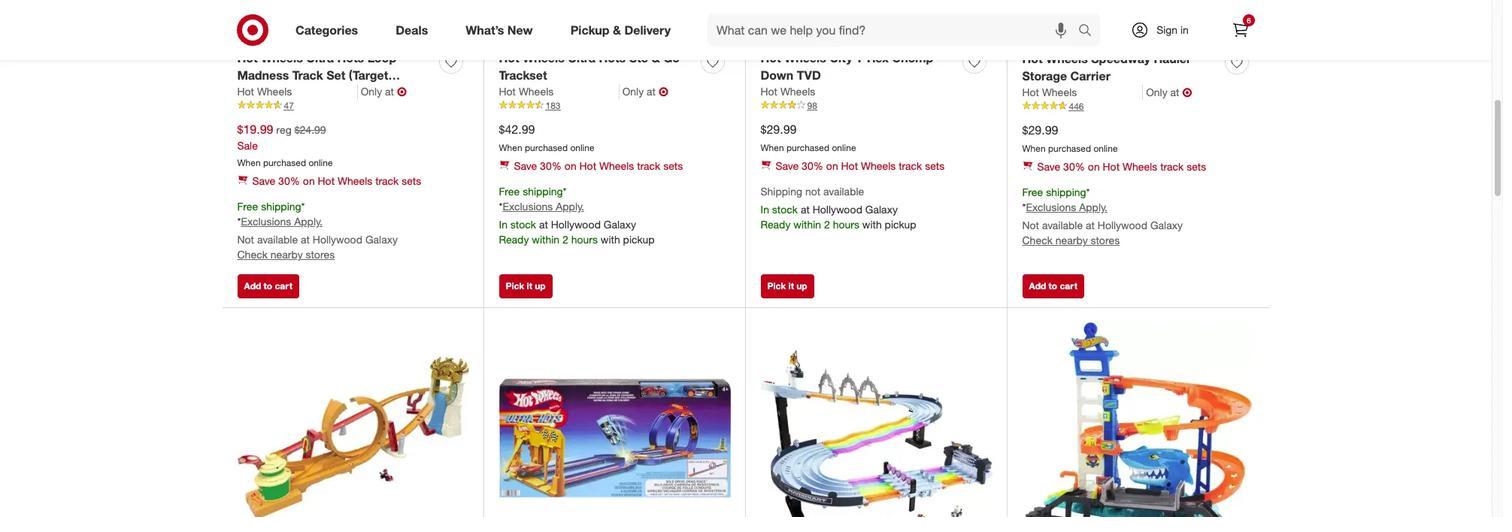 Task type: locate. For each thing, give the bounding box(es) containing it.
ready
[[761, 218, 791, 231], [499, 233, 529, 246]]

30% down $42.99 when purchased online
[[540, 159, 562, 172]]

ultra down pickup
[[568, 50, 596, 65]]

when inside $42.99 when purchased online
[[499, 142, 522, 153]]

when up shipping in the right top of the page
[[761, 142, 784, 153]]

1 horizontal spatial &
[[652, 50, 660, 65]]

1 horizontal spatial free
[[499, 185, 520, 197]]

hots
[[337, 50, 364, 65], [599, 50, 626, 65]]

hot wheels down storage
[[1022, 86, 1077, 98]]

hot up the shipping not available in stock at  hollywood galaxy ready within 2 hours with pickup on the right top
[[841, 159, 858, 172]]

with
[[862, 218, 882, 231], [601, 233, 620, 246]]

hot up down
[[761, 50, 781, 65]]

galaxy
[[865, 203, 898, 216], [604, 218, 636, 231], [1150, 219, 1183, 232], [365, 233, 398, 246]]

2 to from the left
[[1049, 280, 1057, 292]]

1 pick it up button from the left
[[499, 274, 552, 298]]

only at ¬ down hauler
[[1146, 85, 1192, 100]]

stock
[[772, 203, 798, 216], [510, 218, 536, 231]]

0 vertical spatial not
[[1022, 219, 1039, 232]]

wheels up madness
[[261, 50, 303, 65]]

2 it from the left
[[788, 280, 794, 292]]

hot down trackset
[[499, 85, 516, 98]]

purchased for hot wheels city t-rex chomp down tvd
[[787, 142, 829, 153]]

free
[[499, 185, 520, 197], [1022, 185, 1043, 198], [237, 200, 258, 212]]

exclusions apply. link
[[503, 200, 584, 213], [1026, 201, 1107, 214], [241, 215, 322, 228]]

hot wheels speedway hauler storage carrier
[[1022, 51, 1191, 83]]

shipping inside free shipping * * exclusions apply. in stock at  hollywood galaxy ready within 2 hours with pickup
[[523, 185, 563, 197]]

0 horizontal spatial pick it up
[[506, 280, 546, 292]]

0 horizontal spatial hours
[[571, 233, 598, 246]]

wheels
[[261, 50, 303, 65], [523, 50, 565, 65], [784, 50, 826, 65], [1046, 51, 1088, 66], [257, 85, 292, 98], [519, 85, 554, 98], [780, 85, 815, 98], [1042, 86, 1077, 98], [599, 159, 634, 172], [861, 159, 896, 172], [1123, 160, 1157, 173], [338, 174, 372, 187]]

track
[[292, 68, 323, 83]]

stores
[[1091, 234, 1120, 247], [306, 248, 335, 261]]

ultra up track at the top
[[306, 50, 334, 65]]

1 horizontal spatial pick it up button
[[761, 274, 814, 298]]

1 horizontal spatial $29.99 when purchased online
[[1022, 122, 1118, 154]]

1 horizontal spatial available
[[823, 185, 864, 197]]

at inside free shipping * * exclusions apply. in stock at  hollywood galaxy ready within 2 hours with pickup
[[539, 218, 548, 231]]

1 horizontal spatial add to cart button
[[1022, 274, 1084, 298]]

exclusions
[[503, 200, 553, 213], [1026, 201, 1076, 214], [241, 215, 291, 228]]

2 horizontal spatial free
[[1022, 185, 1043, 198]]

free inside free shipping * * exclusions apply. in stock at  hollywood galaxy ready within 2 hours with pickup
[[499, 185, 520, 197]]

1 horizontal spatial free shipping * * exclusions apply. not available at hollywood galaxy check nearby stores
[[1022, 185, 1183, 247]]

wheels up trackset
[[523, 50, 565, 65]]

sign in
[[1157, 23, 1189, 36]]

0 horizontal spatial exclusions apply. link
[[241, 215, 322, 228]]

save 30% on hot wheels track sets for &
[[514, 159, 683, 172]]

1 vertical spatial in
[[499, 218, 508, 231]]

hots for sto
[[599, 50, 626, 65]]

hot wheels ultra hots sto & go trackset
[[499, 50, 680, 83]]

2 horizontal spatial apply.
[[1079, 201, 1107, 214]]

0 horizontal spatial it
[[527, 280, 532, 292]]

1 horizontal spatial shipping
[[523, 185, 563, 197]]

galaxy for hot wheels speedway hauler storage carrier
[[1150, 219, 1183, 232]]

sets
[[663, 159, 683, 172], [925, 159, 945, 172], [1187, 160, 1206, 173], [402, 174, 421, 187]]

1 horizontal spatial only
[[622, 85, 644, 98]]

2 pick from the left
[[767, 280, 786, 292]]

add to cart for hot wheels speedway hauler storage carrier
[[1029, 280, 1077, 292]]

1 vertical spatial 2
[[562, 233, 568, 246]]

reg
[[276, 123, 292, 136]]

1 horizontal spatial only at ¬
[[622, 84, 669, 99]]

save 30% on hot wheels track sets down $24.99
[[252, 174, 421, 187]]

0 horizontal spatial hots
[[337, 50, 364, 65]]

sets for hot wheels speedway hauler storage carrier
[[1187, 160, 1206, 173]]

on down $42.99 when purchased online
[[565, 159, 577, 172]]

online for speedway
[[1094, 143, 1118, 154]]

save 30% on hot wheels track sets up the shipping not available in stock at  hollywood galaxy ready within 2 hours with pickup on the right top
[[776, 159, 945, 172]]

6 link
[[1224, 14, 1257, 47]]

47 link
[[237, 99, 469, 112]]

not
[[1022, 219, 1039, 232], [237, 233, 254, 246]]

(target
[[349, 68, 388, 83]]

available inside the shipping not available in stock at  hollywood galaxy ready within 2 hours with pickup
[[823, 185, 864, 197]]

wheels down tvd
[[780, 85, 815, 98]]

hot wheels ultra hots sto & go trackset image
[[499, 0, 731, 41], [499, 0, 731, 41]]

2 horizontal spatial ¬
[[1182, 85, 1192, 100]]

down
[[761, 68, 794, 83]]

0 horizontal spatial within
[[532, 233, 560, 246]]

sets for hot wheels ultra hots loop madness track set (target exclusive)
[[402, 174, 421, 187]]

hot wheels attacking shark escape trackset image
[[1022, 323, 1255, 517], [1022, 323, 1255, 517]]

1 vertical spatial stock
[[510, 218, 536, 231]]

0 vertical spatial ready
[[761, 218, 791, 231]]

on
[[565, 159, 577, 172], [826, 159, 838, 172], [1088, 160, 1100, 173], [303, 174, 315, 187]]

0 horizontal spatial 2
[[562, 233, 568, 246]]

1 horizontal spatial add
[[1029, 280, 1046, 292]]

when down storage
[[1022, 143, 1046, 154]]

only at ¬ for hot wheels ultra hots loop madness track set (target exclusive)
[[361, 84, 407, 99]]

0 vertical spatial &
[[613, 22, 621, 37]]

online down $24.99
[[309, 157, 333, 168]]

save 30% on hot wheels track sets up free shipping * * exclusions apply. in stock at  hollywood galaxy ready within 2 hours with pickup
[[514, 159, 683, 172]]

exclusions inside free shipping * * exclusions apply. in stock at  hollywood galaxy ready within 2 hours with pickup
[[503, 200, 553, 213]]

hot wheels ultra hots wild drive drag race trackset image
[[499, 323, 731, 517], [499, 323, 731, 517]]

on for &
[[565, 159, 577, 172]]

& left go
[[652, 50, 660, 65]]

$29.99 down storage
[[1022, 122, 1058, 138]]

1 add to cart from the left
[[244, 280, 292, 292]]

$29.99 when purchased online
[[761, 122, 856, 153], [1022, 122, 1118, 154]]

cart
[[275, 280, 292, 292], [1060, 280, 1077, 292]]

on down $19.99 reg $24.99 sale when purchased online
[[303, 174, 315, 187]]

2 horizontal spatial exclusions
[[1026, 201, 1076, 214]]

30% down 446
[[1063, 160, 1085, 173]]

pick
[[506, 280, 524, 292], [767, 280, 786, 292]]

online down 183 link
[[570, 142, 594, 153]]

1 horizontal spatial pick it up
[[767, 280, 807, 292]]

hots left sto
[[599, 50, 626, 65]]

1 vertical spatial not
[[237, 233, 254, 246]]

0 vertical spatial available
[[823, 185, 864, 197]]

hours inside free shipping * * exclusions apply. in stock at  hollywood galaxy ready within 2 hours with pickup
[[571, 233, 598, 246]]

hots inside hot wheels ultra hots sto & go trackset
[[599, 50, 626, 65]]

1 horizontal spatial within
[[794, 218, 821, 231]]

0 horizontal spatial shipping
[[261, 200, 301, 212]]

2 vertical spatial available
[[257, 233, 298, 246]]

wheels down 183 link
[[599, 159, 634, 172]]

0 horizontal spatial exclusions
[[241, 215, 291, 228]]

$29.99 when purchased online down 98 at the top of page
[[761, 122, 856, 153]]

save
[[514, 159, 537, 172], [776, 159, 799, 172], [1037, 160, 1060, 173], [252, 174, 275, 187]]

add to cart button
[[237, 274, 299, 298], [1022, 274, 1084, 298]]

in inside the shipping not available in stock at  hollywood galaxy ready within 2 hours with pickup
[[761, 203, 769, 216]]

1 to from the left
[[264, 280, 272, 292]]

1 horizontal spatial 2
[[824, 218, 830, 231]]

&
[[613, 22, 621, 37], [652, 50, 660, 65]]

exclusions apply. link for $42.99
[[503, 200, 584, 213]]

purchased down 446
[[1048, 143, 1091, 154]]

¬ down go
[[659, 84, 669, 99]]

online for ultra
[[570, 142, 594, 153]]

online down 98 link
[[832, 142, 856, 153]]

0 horizontal spatial free shipping * * exclusions apply. not available at hollywood galaxy check nearby stores
[[237, 200, 398, 261]]

galaxy for hot wheels ultra hots sto & go trackset
[[604, 218, 636, 231]]

0 horizontal spatial $29.99 when purchased online
[[761, 122, 856, 153]]

1 horizontal spatial pickup
[[885, 218, 916, 231]]

add
[[244, 280, 261, 292], [1029, 280, 1046, 292]]

hot inside hot wheels city t-rex chomp down tvd
[[761, 50, 781, 65]]

2 inside the shipping not available in stock at  hollywood galaxy ready within 2 hours with pickup
[[824, 218, 830, 231]]

pick for $42.99
[[506, 280, 524, 292]]

1 horizontal spatial ¬
[[659, 84, 669, 99]]

0 horizontal spatial check
[[237, 248, 268, 261]]

1 hots from the left
[[337, 50, 364, 65]]

new
[[507, 22, 533, 37]]

wheels up tvd
[[784, 50, 826, 65]]

what's
[[466, 22, 504, 37]]

only at ¬ down (target
[[361, 84, 407, 99]]

98 link
[[761, 99, 992, 112]]

2 add to cart from the left
[[1029, 280, 1077, 292]]

1 pick from the left
[[506, 280, 524, 292]]

hot wheels link for hot wheels ultra hots loop madness track set (target exclusive)
[[237, 84, 358, 99]]

exclusions for $29.99
[[1026, 201, 1076, 214]]

save for hot wheels city t-rex chomp down tvd
[[776, 159, 799, 172]]

1 horizontal spatial hots
[[599, 50, 626, 65]]

1 cart from the left
[[275, 280, 292, 292]]

check nearby stores button
[[1022, 233, 1120, 248], [237, 248, 335, 263]]

2 up from the left
[[796, 280, 807, 292]]

hot wheels down trackset
[[499, 85, 554, 98]]

within
[[794, 218, 821, 231], [532, 233, 560, 246]]

hot down $24.99
[[318, 174, 335, 187]]

2 horizontal spatial only at ¬
[[1146, 85, 1192, 100]]

1 pick it up from the left
[[506, 280, 546, 292]]

deals link
[[383, 14, 447, 47]]

hot wheels speedway hauler storage carrier image
[[1022, 0, 1255, 42], [1022, 0, 1255, 42]]

hot down madness
[[237, 85, 254, 98]]

0 horizontal spatial ¬
[[397, 84, 407, 99]]

t-
[[856, 50, 867, 65]]

2 hots from the left
[[599, 50, 626, 65]]

free shipping * * exclusions apply. not available at hollywood galaxy check nearby stores
[[1022, 185, 1183, 247], [237, 200, 398, 261]]

1 vertical spatial &
[[652, 50, 660, 65]]

0 vertical spatial nearby
[[1056, 234, 1088, 247]]

0 horizontal spatial only
[[361, 85, 382, 98]]

ultra inside the hot wheels ultra hots loop madness track set (target exclusive)
[[306, 50, 334, 65]]

2 cart from the left
[[1060, 280, 1077, 292]]

0 horizontal spatial with
[[601, 233, 620, 246]]

1 vertical spatial with
[[601, 233, 620, 246]]

pickup
[[885, 218, 916, 231], [623, 233, 655, 246]]

stock inside the shipping not available in stock at  hollywood galaxy ready within 2 hours with pickup
[[772, 203, 798, 216]]

check for hot wheels ultra hots loop madness track set (target exclusive)
[[237, 248, 268, 261]]

only at ¬
[[361, 84, 407, 99], [622, 84, 669, 99], [1146, 85, 1192, 100]]

hot wheels down down
[[761, 85, 815, 98]]

0 horizontal spatial &
[[613, 22, 621, 37]]

purchased inside $42.99 when purchased online
[[525, 142, 568, 153]]

1 horizontal spatial stores
[[1091, 234, 1120, 247]]

1 horizontal spatial cart
[[1060, 280, 1077, 292]]

2 horizontal spatial exclusions apply. link
[[1026, 201, 1107, 214]]

0 horizontal spatial to
[[264, 280, 272, 292]]

online down 446 "link"
[[1094, 143, 1118, 154]]

cart for hot wheels ultra hots loop madness track set (target exclusive)
[[275, 280, 292, 292]]

available
[[823, 185, 864, 197], [1042, 219, 1083, 232], [257, 233, 298, 246]]

hot wheels speedway hauler storage carrier link
[[1022, 50, 1219, 85]]

0 horizontal spatial cart
[[275, 280, 292, 292]]

wheels up storage
[[1046, 51, 1088, 66]]

0 horizontal spatial pick it up button
[[499, 274, 552, 298]]

hots inside the hot wheels ultra hots loop madness track set (target exclusive)
[[337, 50, 364, 65]]

hot inside hot wheels ultra hots sto & go trackset
[[499, 50, 519, 65]]

1 vertical spatial ready
[[499, 233, 529, 246]]

0 horizontal spatial nearby
[[271, 248, 303, 261]]

0 horizontal spatial not
[[237, 233, 254, 246]]

shipping for $29.99
[[1046, 185, 1086, 198]]

$29.99 down down
[[761, 122, 797, 137]]

nearby
[[1056, 234, 1088, 247], [271, 248, 303, 261]]

on for carrier
[[1088, 160, 1100, 173]]

hot wheels mario kart rainbow road raceway track set image
[[761, 323, 992, 517], [761, 323, 992, 517]]

hot up storage
[[1022, 51, 1043, 66]]

apply. for $29.99
[[1079, 201, 1107, 214]]

when for hot wheels ultra hots sto & go trackset
[[499, 142, 522, 153]]

$29.99
[[761, 122, 797, 137], [1022, 122, 1058, 138]]

2 pick it up from the left
[[767, 280, 807, 292]]

madness
[[237, 68, 289, 83]]

add to cart button for hot wheels ultra hots loop madness track set (target exclusive)
[[237, 274, 299, 298]]

hot wheels
[[237, 85, 292, 98], [499, 85, 554, 98], [761, 85, 815, 98], [1022, 86, 1077, 98]]

1 horizontal spatial ultra
[[568, 50, 596, 65]]

2 horizontal spatial shipping
[[1046, 185, 1086, 198]]

shipping
[[523, 185, 563, 197], [1046, 185, 1086, 198], [261, 200, 301, 212]]

search
[[1072, 24, 1108, 39]]

1 vertical spatial available
[[1042, 219, 1083, 232]]

hots up set
[[337, 50, 364, 65]]

1 horizontal spatial apply.
[[556, 200, 584, 213]]

1 vertical spatial hours
[[571, 233, 598, 246]]

hot wheels the super mario bros. movie jungle kingdom raceway image
[[237, 323, 469, 517], [237, 323, 469, 517]]

0 horizontal spatial up
[[535, 280, 546, 292]]

1 horizontal spatial nearby
[[1056, 234, 1088, 247]]

free shipping * * exclusions apply. not available at hollywood galaxy check nearby stores for carrier
[[1022, 185, 1183, 247]]

2
[[824, 218, 830, 231], [562, 233, 568, 246]]

0 vertical spatial 2
[[824, 218, 830, 231]]

0 horizontal spatial $29.99
[[761, 122, 797, 137]]

rex
[[867, 50, 889, 65]]

2 add to cart button from the left
[[1022, 274, 1084, 298]]

online
[[570, 142, 594, 153], [832, 142, 856, 153], [1094, 143, 1118, 154], [309, 157, 333, 168]]

183
[[546, 100, 561, 111]]

check nearby stores button for hot wheels speedway hauler storage carrier
[[1022, 233, 1120, 248]]

galaxy inside free shipping * * exclusions apply. in stock at  hollywood galaxy ready within 2 hours with pickup
[[604, 218, 636, 231]]

add to cart
[[244, 280, 292, 292], [1029, 280, 1077, 292]]

what's new
[[466, 22, 533, 37]]

1 horizontal spatial up
[[796, 280, 807, 292]]

*
[[563, 185, 567, 197], [1086, 185, 1090, 198], [301, 200, 305, 212], [499, 200, 503, 213], [1022, 201, 1026, 214], [237, 215, 241, 228]]

apply.
[[556, 200, 584, 213], [1079, 201, 1107, 214], [294, 215, 322, 228]]

hot wheels link up 446
[[1022, 85, 1143, 100]]

on up the shipping not available in stock at  hollywood galaxy ready within 2 hours with pickup on the right top
[[826, 159, 838, 172]]

0 vertical spatial pickup
[[885, 218, 916, 231]]

galaxy inside the shipping not available in stock at  hollywood galaxy ready within 2 hours with pickup
[[865, 203, 898, 216]]

not
[[805, 185, 820, 197]]

purchased down "$42.99"
[[525, 142, 568, 153]]

0 vertical spatial stores
[[1091, 234, 1120, 247]]

check
[[1022, 234, 1053, 247], [237, 248, 268, 261]]

nearby for hot wheels ultra hots loop madness track set (target exclusive)
[[271, 248, 303, 261]]

wheels down 47 link
[[338, 174, 372, 187]]

2 inside free shipping * * exclusions apply. in stock at  hollywood galaxy ready within 2 hours with pickup
[[562, 233, 568, 246]]

30% up 'not'
[[802, 159, 823, 172]]

hot up madness
[[237, 50, 258, 65]]

hot wheels city t-rex chomp down tvd image
[[761, 0, 992, 41], [761, 0, 992, 41]]

1 vertical spatial within
[[532, 233, 560, 246]]

30% down $19.99 reg $24.99 sale when purchased online
[[278, 174, 300, 187]]

only at ¬ down sto
[[622, 84, 669, 99]]

when down "$42.99"
[[499, 142, 522, 153]]

¬ for hot wheels ultra hots sto & go trackset
[[659, 84, 669, 99]]

$29.99 when purchased online down 446
[[1022, 122, 1118, 154]]

ready inside free shipping * * exclusions apply. in stock at  hollywood galaxy ready within 2 hours with pickup
[[499, 233, 529, 246]]

183 link
[[499, 99, 731, 112]]

within inside the shipping not available in stock at  hollywood galaxy ready within 2 hours with pickup
[[794, 218, 821, 231]]

save 30% on hot wheels track sets for madness
[[252, 174, 421, 187]]

0 horizontal spatial pickup
[[623, 233, 655, 246]]

1 vertical spatial pickup
[[623, 233, 655, 246]]

when for hot wheels city t-rex chomp down tvd
[[761, 142, 784, 153]]

0 horizontal spatial add
[[244, 280, 261, 292]]

2 ultra from the left
[[568, 50, 596, 65]]

$42.99 when purchased online
[[499, 122, 594, 153]]

1 vertical spatial check
[[237, 248, 268, 261]]

1 horizontal spatial ready
[[761, 218, 791, 231]]

0 horizontal spatial apply.
[[294, 215, 322, 228]]

to
[[264, 280, 272, 292], [1049, 280, 1057, 292]]

save 30% on hot wheels track sets down 446 "link"
[[1037, 160, 1206, 173]]

1 up from the left
[[535, 280, 546, 292]]

0 vertical spatial hours
[[833, 218, 859, 231]]

save for hot wheels ultra hots loop madness track set (target exclusive)
[[252, 174, 275, 187]]

1 ultra from the left
[[306, 50, 334, 65]]

shipping
[[761, 185, 802, 197]]

1 horizontal spatial with
[[862, 218, 882, 231]]

¬
[[397, 84, 407, 99], [659, 84, 669, 99], [1182, 85, 1192, 100]]

hot up trackset
[[499, 50, 519, 65]]

0 horizontal spatial add to cart
[[244, 280, 292, 292]]

446
[[1069, 101, 1084, 112]]

2 add from the left
[[1029, 280, 1046, 292]]

1 horizontal spatial exclusions
[[503, 200, 553, 213]]

purchased down the reg on the top left of page
[[263, 157, 306, 168]]

$29.99 when purchased online for hot wheels speedway hauler storage carrier
[[1022, 122, 1118, 154]]

1 add from the left
[[244, 280, 261, 292]]

hot wheels link up 183
[[499, 84, 619, 99]]

1 horizontal spatial add to cart
[[1029, 280, 1077, 292]]

1 horizontal spatial check nearby stores button
[[1022, 233, 1120, 248]]

hot wheels link up 47
[[237, 84, 358, 99]]

0 vertical spatial with
[[862, 218, 882, 231]]

¬ down deals
[[397, 84, 407, 99]]

with inside the shipping not available in stock at  hollywood galaxy ready within 2 hours with pickup
[[862, 218, 882, 231]]

track
[[637, 159, 660, 172], [899, 159, 922, 172], [1160, 160, 1184, 173], [375, 174, 399, 187]]

hollywood for hot wheels ultra hots loop madness track set (target exclusive)
[[313, 233, 363, 246]]

delivery
[[624, 22, 671, 37]]

hot
[[237, 50, 258, 65], [499, 50, 519, 65], [761, 50, 781, 65], [1022, 51, 1043, 66], [237, 85, 254, 98], [499, 85, 516, 98], [761, 85, 778, 98], [1022, 86, 1039, 98], [579, 159, 596, 172], [841, 159, 858, 172], [1103, 160, 1120, 173], [318, 174, 335, 187]]

wheels down trackset
[[519, 85, 554, 98]]

pick it up button for $29.99
[[761, 274, 814, 298]]

1 horizontal spatial not
[[1022, 219, 1039, 232]]

47
[[284, 100, 294, 111]]

& right pickup
[[613, 22, 621, 37]]

1 horizontal spatial stock
[[772, 203, 798, 216]]

only down (target
[[361, 85, 382, 98]]

0 horizontal spatial in
[[499, 218, 508, 231]]

hot wheels ultra hots loop madness track set (target exclusive) image
[[237, 0, 469, 41], [237, 0, 469, 41]]

apply. inside free shipping * * exclusions apply. in stock at  hollywood galaxy ready within 2 hours with pickup
[[556, 200, 584, 213]]

0 horizontal spatial only at ¬
[[361, 84, 407, 99]]

$29.99 for hot wheels speedway hauler storage carrier
[[1022, 122, 1058, 138]]

30%
[[540, 159, 562, 172], [802, 159, 823, 172], [1063, 160, 1085, 173], [278, 174, 300, 187]]

1 add to cart button from the left
[[237, 274, 299, 298]]

only up 446 "link"
[[1146, 86, 1168, 98]]

ultra
[[306, 50, 334, 65], [568, 50, 596, 65]]

1 horizontal spatial $29.99
[[1022, 122, 1058, 138]]

1 horizontal spatial in
[[761, 203, 769, 216]]

sign in link
[[1118, 14, 1212, 47]]

pickup inside the shipping not available in stock at  hollywood galaxy ready within 2 hours with pickup
[[885, 218, 916, 231]]

1 it from the left
[[527, 280, 532, 292]]

2 pick it up button from the left
[[761, 274, 814, 298]]

only up 183 link
[[622, 85, 644, 98]]

city
[[830, 50, 853, 65]]

on down 446 "link"
[[1088, 160, 1100, 173]]

0 horizontal spatial add to cart button
[[237, 274, 299, 298]]

1 horizontal spatial to
[[1049, 280, 1057, 292]]

hollywood
[[813, 203, 862, 216], [551, 218, 601, 231], [1098, 219, 1148, 232], [313, 233, 363, 246]]

¬ down hauler
[[1182, 85, 1192, 100]]

ultra for set
[[306, 50, 334, 65]]

online inside $42.99 when purchased online
[[570, 142, 594, 153]]

purchased
[[525, 142, 568, 153], [787, 142, 829, 153], [1048, 143, 1091, 154], [263, 157, 306, 168]]

1 horizontal spatial hours
[[833, 218, 859, 231]]

hot wheels down madness
[[237, 85, 292, 98]]

it
[[527, 280, 532, 292], [788, 280, 794, 292]]

track for hot wheels ultra hots loop madness track set (target exclusive)
[[375, 174, 399, 187]]

hollywood inside free shipping * * exclusions apply. in stock at  hollywood galaxy ready within 2 hours with pickup
[[551, 218, 601, 231]]

when down sale at the top of the page
[[237, 157, 261, 168]]

add to cart button for hot wheels speedway hauler storage carrier
[[1022, 274, 1084, 298]]

2 horizontal spatial available
[[1042, 219, 1083, 232]]

up
[[535, 280, 546, 292], [796, 280, 807, 292]]

purchased down 98 at the top of page
[[787, 142, 829, 153]]

hot wheels link down down
[[761, 84, 815, 99]]

1 vertical spatial nearby
[[271, 248, 303, 261]]

shipping not available in stock at  hollywood galaxy ready within 2 hours with pickup
[[761, 185, 916, 231]]

hot wheels link
[[237, 84, 358, 99], [499, 84, 619, 99], [761, 84, 815, 99], [1022, 85, 1143, 100]]

1 horizontal spatial it
[[788, 280, 794, 292]]

sign
[[1157, 23, 1178, 36]]

ultra inside hot wheels ultra hots sto & go trackset
[[568, 50, 596, 65]]

0 horizontal spatial available
[[257, 233, 298, 246]]



Task type: describe. For each thing, give the bounding box(es) containing it.
in
[[1181, 23, 1189, 36]]

it for $42.99
[[527, 280, 532, 292]]

hot wheels ultra hots loop madness track set (target exclusive) link
[[237, 50, 434, 100]]

¬ for hot wheels speedway hauler storage carrier
[[1182, 85, 1192, 100]]

30% for hot wheels ultra hots loop madness track set (target exclusive)
[[278, 174, 300, 187]]

hot down down
[[761, 85, 778, 98]]

pick it up for $29.99
[[767, 280, 807, 292]]

cart for hot wheels speedway hauler storage carrier
[[1060, 280, 1077, 292]]

hot inside the hot wheels ultra hots loop madness track set (target exclusive)
[[237, 50, 258, 65]]

$29.99 when purchased online for hot wheels city t-rex chomp down tvd
[[761, 122, 856, 153]]

not for hot wheels ultra hots loop madness track set (target exclusive)
[[237, 233, 254, 246]]

hot down $42.99 when purchased online
[[579, 159, 596, 172]]

go
[[663, 50, 680, 65]]

not for hot wheels speedway hauler storage carrier
[[1022, 219, 1039, 232]]

track for hot wheels ultra hots sto & go trackset
[[637, 159, 660, 172]]

98
[[807, 100, 817, 111]]

track for hot wheels city t-rex chomp down tvd
[[899, 159, 922, 172]]

6
[[1247, 16, 1251, 25]]

what's new link
[[453, 14, 552, 47]]

0 horizontal spatial free
[[237, 200, 258, 212]]

only for go
[[622, 85, 644, 98]]

hot down 446 "link"
[[1103, 160, 1120, 173]]

available for hot wheels ultra hots loop madness track set (target exclusive)
[[257, 233, 298, 246]]

at inside the shipping not available in stock at  hollywood galaxy ready within 2 hours with pickup
[[801, 203, 810, 216]]

nearby for hot wheels speedway hauler storage carrier
[[1056, 234, 1088, 247]]

save for hot wheels ultra hots sto & go trackset
[[514, 159, 537, 172]]

hot wheels for hot wheels speedway hauler storage carrier
[[1022, 86, 1077, 98]]

free for $42.99
[[499, 185, 520, 197]]

wheels inside hot wheels ultra hots sto & go trackset
[[523, 50, 565, 65]]

save for hot wheels speedway hauler storage carrier
[[1037, 160, 1060, 173]]

purchased for hot wheels speedway hauler storage carrier
[[1048, 143, 1091, 154]]

wheels inside hot wheels speedway hauler storage carrier
[[1046, 51, 1088, 66]]

30% for hot wheels speedway hauler storage carrier
[[1063, 160, 1085, 173]]

carrier
[[1070, 68, 1111, 83]]

stock inside free shipping * * exclusions apply. in stock at  hollywood galaxy ready within 2 hours with pickup
[[510, 218, 536, 231]]

sets for hot wheels city t-rex chomp down tvd
[[925, 159, 945, 172]]

hot wheels ultra hots loop madness track set (target exclusive)
[[237, 50, 396, 100]]

exclusions apply. link for $29.99
[[1026, 201, 1107, 214]]

$24.99
[[295, 123, 326, 136]]

hours inside the shipping not available in stock at  hollywood galaxy ready within 2 hours with pickup
[[833, 218, 859, 231]]

save 30% on hot wheels track sets for carrier
[[1037, 160, 1206, 173]]

wheels up the shipping not available in stock at  hollywood galaxy ready within 2 hours with pickup on the right top
[[861, 159, 896, 172]]

only at ¬ for hot wheels ultra hots sto & go trackset
[[622, 84, 669, 99]]

pick for $29.99
[[767, 280, 786, 292]]

chomp
[[892, 50, 933, 65]]

& inside hot wheels ultra hots sto & go trackset
[[652, 50, 660, 65]]

446 link
[[1022, 100, 1255, 113]]

categories link
[[283, 14, 377, 47]]

ultra for trackset
[[568, 50, 596, 65]]

30% for hot wheels ultra hots sto & go trackset
[[540, 159, 562, 172]]

$29.99 for hot wheels city t-rex chomp down tvd
[[761, 122, 797, 137]]

pickup inside free shipping * * exclusions apply. in stock at  hollywood galaxy ready within 2 hours with pickup
[[623, 233, 655, 246]]

2 horizontal spatial only
[[1146, 86, 1168, 98]]

hot down storage
[[1022, 86, 1039, 98]]

it for $29.99
[[788, 280, 794, 292]]

categories
[[296, 22, 358, 37]]

speedway
[[1091, 51, 1151, 66]]

hot wheels for hot wheels ultra hots sto & go trackset
[[499, 85, 554, 98]]

when for hot wheels speedway hauler storage carrier
[[1022, 143, 1046, 154]]

add to cart for hot wheels ultra hots loop madness track set (target exclusive)
[[244, 280, 292, 292]]

What can we help you find? suggestions appear below search field
[[708, 14, 1082, 47]]

exclusive)
[[237, 85, 294, 100]]

to for hot wheels speedway hauler storage carrier
[[1049, 280, 1057, 292]]

$19.99
[[237, 122, 273, 137]]

only at ¬ for hot wheels speedway hauler storage carrier
[[1146, 85, 1192, 100]]

check nearby stores button for hot wheels ultra hots loop madness track set (target exclusive)
[[237, 248, 335, 263]]

deals
[[396, 22, 428, 37]]

hot wheels ultra hots sto & go trackset link
[[499, 50, 695, 84]]

purchased inside $19.99 reg $24.99 sale when purchased online
[[263, 157, 306, 168]]

hauler
[[1154, 51, 1191, 66]]

wheels down storage
[[1042, 86, 1077, 98]]

$19.99 reg $24.99 sale when purchased online
[[237, 122, 333, 168]]

up for $42.99
[[535, 280, 546, 292]]

search button
[[1072, 14, 1108, 50]]

track for hot wheels speedway hauler storage carrier
[[1160, 160, 1184, 173]]

hot inside hot wheels speedway hauler storage carrier
[[1022, 51, 1043, 66]]

up for $29.99
[[796, 280, 807, 292]]

available for hot wheels speedway hauler storage carrier
[[1042, 219, 1083, 232]]

pickup
[[570, 22, 610, 37]]

¬ for hot wheels ultra hots loop madness track set (target exclusive)
[[397, 84, 407, 99]]

loop
[[367, 50, 396, 65]]

sale
[[237, 139, 258, 152]]

add for hot wheels ultra hots loop madness track set (target exclusive)
[[244, 280, 261, 292]]

on for chomp
[[826, 159, 838, 172]]

set
[[326, 68, 345, 83]]

check for hot wheels speedway hauler storage carrier
[[1022, 234, 1053, 247]]

hots for loop
[[337, 50, 364, 65]]

hollywood for hot wheels speedway hauler storage carrier
[[1098, 219, 1148, 232]]

within inside free shipping * * exclusions apply. in stock at  hollywood galaxy ready within 2 hours with pickup
[[532, 233, 560, 246]]

only for track
[[361, 85, 382, 98]]

hollywood for hot wheels ultra hots sto & go trackset
[[551, 218, 601, 231]]

pick it up button for $42.99
[[499, 274, 552, 298]]

trackset
[[499, 68, 547, 83]]

exclusions for $42.99
[[503, 200, 553, 213]]

hot wheels city t-rex chomp down tvd link
[[761, 50, 957, 84]]

online for city
[[832, 142, 856, 153]]

ready inside the shipping not available in stock at  hollywood galaxy ready within 2 hours with pickup
[[761, 218, 791, 231]]

wheels down 446 "link"
[[1123, 160, 1157, 173]]

wheels inside hot wheels city t-rex chomp down tvd
[[784, 50, 826, 65]]

hollywood inside the shipping not available in stock at  hollywood galaxy ready within 2 hours with pickup
[[813, 203, 862, 216]]

free shipping * * exclusions apply. in stock at  hollywood galaxy ready within 2 hours with pickup
[[499, 185, 655, 246]]

pickup & delivery
[[570, 22, 671, 37]]

sto
[[629, 50, 648, 65]]

storage
[[1022, 68, 1067, 83]]

apply. for $42.99
[[556, 200, 584, 213]]

wheels inside the hot wheels ultra hots loop madness track set (target exclusive)
[[261, 50, 303, 65]]

hot wheels city t-rex chomp down tvd
[[761, 50, 933, 83]]

online inside $19.99 reg $24.99 sale when purchased online
[[309, 157, 333, 168]]

wheels down madness
[[257, 85, 292, 98]]

$42.99
[[499, 122, 535, 137]]

tvd
[[797, 68, 821, 83]]

in inside free shipping * * exclusions apply. in stock at  hollywood galaxy ready within 2 hours with pickup
[[499, 218, 508, 231]]

save 30% on hot wheels track sets for chomp
[[776, 159, 945, 172]]

to for hot wheels ultra hots loop madness track set (target exclusive)
[[264, 280, 272, 292]]

pickup & delivery link
[[558, 14, 690, 47]]

sets for hot wheels ultra hots sto & go trackset
[[663, 159, 683, 172]]

hot wheels link for hot wheels ultra hots sto & go trackset
[[499, 84, 619, 99]]

with inside free shipping * * exclusions apply. in stock at  hollywood galaxy ready within 2 hours with pickup
[[601, 233, 620, 246]]

free shipping * * exclusions apply. not available at hollywood galaxy check nearby stores for madness
[[237, 200, 398, 261]]

purchased for hot wheels ultra hots sto & go trackset
[[525, 142, 568, 153]]

galaxy for hot wheels ultra hots loop madness track set (target exclusive)
[[365, 233, 398, 246]]

free for $29.99
[[1022, 185, 1043, 198]]

hot wheels link for hot wheels speedway hauler storage carrier
[[1022, 85, 1143, 100]]

stores for carrier
[[1091, 234, 1120, 247]]

when inside $19.99 reg $24.99 sale when purchased online
[[237, 157, 261, 168]]

pick it up for $42.99
[[506, 280, 546, 292]]

add for hot wheels speedway hauler storage carrier
[[1029, 280, 1046, 292]]

stores for madness
[[306, 248, 335, 261]]

shipping for $42.99
[[523, 185, 563, 197]]



Task type: vqa. For each thing, say whether or not it's contained in the screenshot.
Apply for Target debit card by mail 'link'
no



